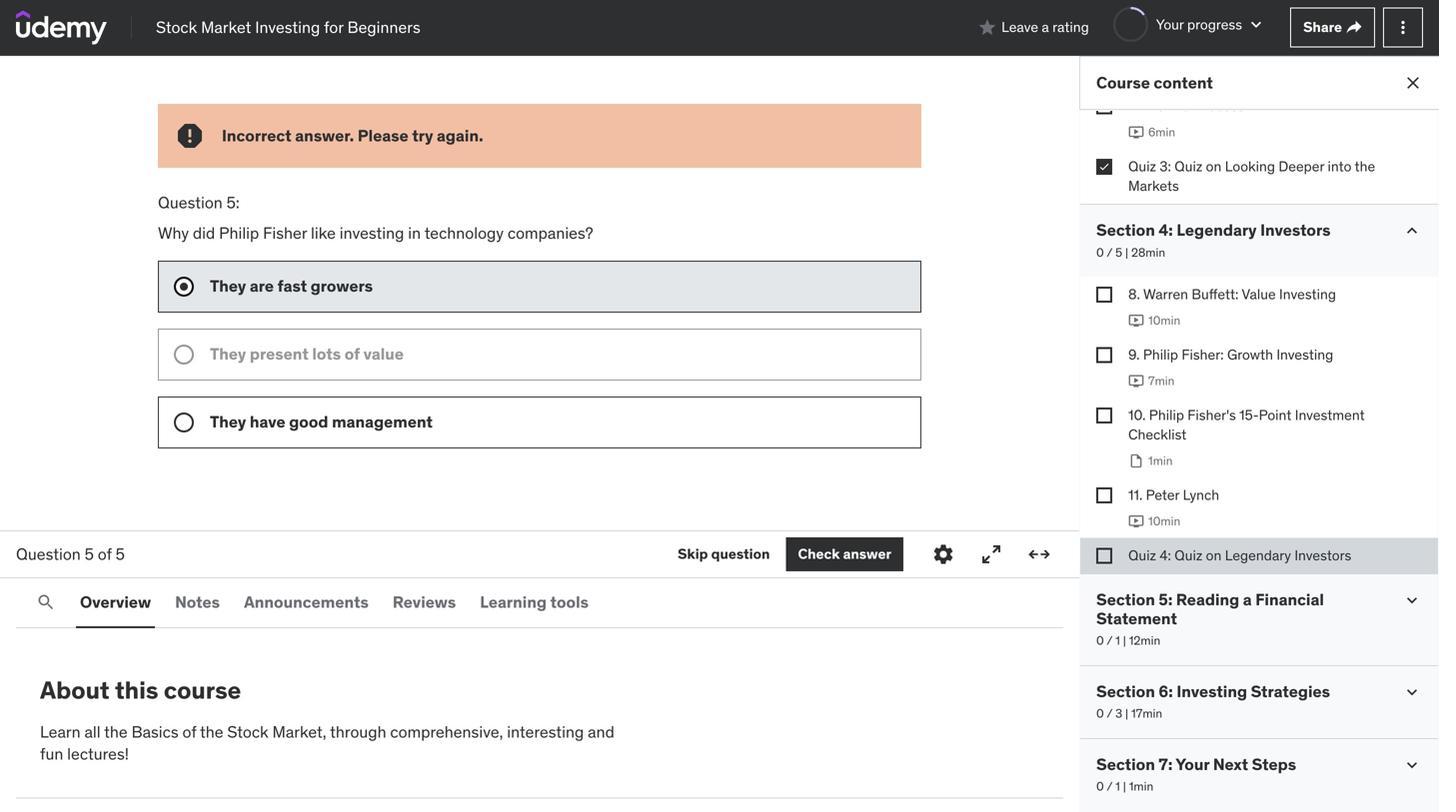 Task type: vqa. For each thing, say whether or not it's contained in the screenshot.
top 10MIN
yes



Task type: describe. For each thing, give the bounding box(es) containing it.
quiz right 3:
[[1175, 157, 1203, 175]]

investing inside section 6: investing strategies 0 / 3 | 17min
[[1177, 682, 1248, 702]]

announcements button
[[240, 579, 373, 627]]

fun
[[40, 745, 63, 765]]

on for legendary
[[1206, 547, 1222, 565]]

1 horizontal spatial 5
[[116, 544, 125, 565]]

checklist
[[1129, 426, 1187, 444]]

why did philip fisher like investing in technology companies? group
[[158, 261, 922, 449]]

quiz up markets
[[1129, 157, 1157, 175]]

stock market investing for beginners
[[156, 17, 421, 37]]

notes
[[175, 592, 220, 613]]

0 horizontal spatial 5
[[85, 544, 94, 565]]

learning
[[480, 592, 547, 613]]

10.
[[1129, 406, 1146, 424]]

sidebar element
[[1080, 0, 1440, 813]]

buffett:
[[1192, 286, 1239, 304]]

/ inside section 7: your next steps 0 / 1 | 1min
[[1107, 780, 1113, 795]]

learn
[[40, 722, 81, 743]]

9. philip fisher: growth investing
[[1129, 346, 1334, 364]]

section for section 5: reading a financial statement
[[1097, 590, 1156, 610]]

leave
[[1002, 18, 1039, 36]]

good
[[289, 412, 328, 432]]

investing left for
[[255, 17, 320, 37]]

check answer
[[798, 545, 892, 563]]

about
[[40, 676, 110, 706]]

present
[[250, 344, 309, 364]]

why
[[158, 223, 189, 243]]

progress
[[1188, 15, 1243, 33]]

play the ipo process image
[[1129, 124, 1145, 140]]

| inside 'section 4: legendary investors 0 / 5 | 28min'
[[1126, 245, 1129, 260]]

section 6: investing strategies 0 / 3 | 17min
[[1097, 682, 1331, 722]]

this
[[115, 676, 158, 706]]

lectures!
[[67, 745, 129, 765]]

philip for 10.
[[1150, 406, 1185, 424]]

10min for warren
[[1149, 313, 1181, 329]]

investment
[[1295, 406, 1365, 424]]

17min
[[1132, 707, 1163, 722]]

of inside why did philip fisher like investing in technology companies? group
[[345, 344, 360, 364]]

section 4: legendary investors button
[[1097, 220, 1331, 241]]

statement
[[1097, 609, 1178, 629]]

play peter lynch image
[[1129, 514, 1145, 530]]

small image inside leave a rating button
[[978, 17, 998, 37]]

they have good management
[[210, 412, 433, 432]]

quiz 3: quiz on looking deeper into the markets
[[1129, 157, 1376, 195]]

3
[[1116, 707, 1123, 722]]

4: for quiz
[[1160, 547, 1172, 565]]

1min inside section 7: your next steps 0 / 1 | 1min
[[1129, 780, 1154, 795]]

overview
[[80, 592, 151, 613]]

question for question 5 of 5
[[16, 544, 81, 565]]

warren
[[1144, 286, 1189, 304]]

11. peter lynch
[[1129, 486, 1220, 504]]

the
[[1141, 97, 1165, 115]]

skip question button
[[678, 538, 770, 572]]

a inside button
[[1042, 18, 1050, 36]]

for
[[324, 17, 344, 37]]

please
[[358, 125, 409, 146]]

notes button
[[171, 579, 224, 627]]

tools
[[550, 592, 589, 613]]

answer.
[[295, 125, 354, 146]]

| inside section 6: investing strategies 0 / 3 | 17min
[[1126, 707, 1129, 722]]

course content
[[1097, 72, 1214, 93]]

0 inside 'section 4: legendary investors 0 / 5 | 28min'
[[1097, 245, 1104, 260]]

steps
[[1252, 755, 1297, 775]]

interesting
[[507, 722, 584, 743]]

5: for section
[[1159, 590, 1173, 610]]

incorrect answer. please try again.
[[222, 125, 483, 146]]

question 5 of 5
[[16, 544, 125, 565]]

share
[[1304, 18, 1343, 36]]

they present lots of value
[[210, 344, 404, 364]]

comprehensive,
[[390, 722, 503, 743]]

small image for section 6: investing strategies
[[1403, 683, 1423, 703]]

ipo
[[1168, 97, 1191, 115]]

close course content sidebar image
[[1404, 73, 1424, 93]]

11.
[[1129, 486, 1143, 504]]

answer
[[843, 545, 892, 563]]

stock market investing for beginners link
[[156, 16, 421, 39]]

section 7: your next steps 0 / 1 | 1min
[[1097, 755, 1297, 795]]

on for looking
[[1206, 157, 1222, 175]]

incorrect
[[222, 125, 292, 146]]

xsmall image left 8.
[[1097, 287, 1113, 303]]

0 horizontal spatial of
[[98, 544, 112, 565]]

fisher:
[[1182, 346, 1224, 364]]

all
[[84, 722, 101, 743]]

section 7: your next steps button
[[1097, 755, 1297, 775]]

did
[[193, 223, 215, 243]]

xsmall image left 7.
[[1097, 99, 1113, 114]]

play warren buffett: value investing image
[[1129, 313, 1145, 329]]

like
[[311, 223, 336, 243]]

skip
[[678, 545, 708, 563]]

actions image
[[1394, 17, 1414, 37]]

/ inside section 5: reading a financial statement 0 / 1 | 12min
[[1107, 634, 1113, 649]]

xsmall image right 'expanded view' icon
[[1097, 548, 1113, 564]]

your inside dropdown button
[[1157, 15, 1184, 33]]

technology
[[425, 223, 504, 243]]

they are fast growers
[[210, 276, 373, 296]]

point
[[1259, 406, 1292, 424]]

share button
[[1291, 7, 1376, 47]]

investing right growth
[[1277, 346, 1334, 364]]

question 5: why did philip fisher like investing in technology companies?
[[158, 192, 597, 243]]

| inside section 5: reading a financial statement 0 / 1 | 12min
[[1123, 634, 1127, 649]]

course
[[1097, 72, 1151, 93]]

they for they are fast growers
[[210, 276, 246, 296]]

your progress button
[[1114, 7, 1267, 42]]

of inside learn all the basics of the stock market, through comprehensive, interesting and fun lectures!
[[182, 722, 196, 743]]

1 vertical spatial legendary
[[1225, 547, 1292, 565]]

fisher's
[[1188, 406, 1236, 424]]

0 inside section 5: reading a financial statement 0 / 1 | 12min
[[1097, 634, 1104, 649]]

fisher
[[263, 223, 307, 243]]

announcements
[[244, 592, 369, 613]]

7.
[[1129, 97, 1139, 115]]

check
[[798, 545, 840, 563]]

into
[[1328, 157, 1352, 175]]

| inside section 7: your next steps 0 / 1 | 1min
[[1123, 780, 1127, 795]]



Task type: locate. For each thing, give the bounding box(es) containing it.
1 vertical spatial investors
[[1295, 547, 1352, 565]]

0 vertical spatial legendary
[[1177, 220, 1257, 241]]

1 / from the top
[[1107, 245, 1113, 260]]

2 horizontal spatial the
[[1355, 157, 1376, 175]]

companies?
[[508, 223, 594, 243]]

a inside section 5: reading a financial statement 0 / 1 | 12min
[[1243, 590, 1252, 610]]

philip up 7min
[[1144, 346, 1179, 364]]

investing right 6:
[[1177, 682, 1248, 702]]

the right all
[[104, 722, 128, 743]]

section 6: investing strategies button
[[1097, 682, 1331, 702]]

again.
[[437, 125, 483, 146]]

of right basics at the left bottom
[[182, 722, 196, 743]]

2 section from the top
[[1097, 590, 1156, 610]]

5: for question
[[227, 192, 240, 213]]

of
[[345, 344, 360, 364], [98, 544, 112, 565], [182, 722, 196, 743]]

1 horizontal spatial 5:
[[1159, 590, 1173, 610]]

they for they present lots of value
[[210, 344, 246, 364]]

question up did
[[158, 192, 223, 213]]

2 10min from the top
[[1149, 514, 1181, 529]]

legendary up the buffett:
[[1177, 220, 1257, 241]]

small image for section 4: legendary investors
[[1403, 221, 1423, 241]]

leave a rating
[[1002, 18, 1090, 36]]

learn all the basics of the stock market, through comprehensive, interesting and fun lectures!
[[40, 722, 615, 765]]

xsmall image for 11. peter lynch
[[1097, 488, 1113, 504]]

a right reading
[[1243, 590, 1252, 610]]

beginners
[[348, 17, 421, 37]]

philip right did
[[219, 223, 259, 243]]

question
[[711, 545, 770, 563]]

market
[[201, 17, 251, 37]]

on left 'looking'
[[1206, 157, 1222, 175]]

1 vertical spatial a
[[1243, 590, 1252, 610]]

1 vertical spatial your
[[1176, 755, 1210, 775]]

1 inside section 5: reading a financial statement 0 / 1 | 12min
[[1116, 634, 1121, 649]]

0 vertical spatial investors
[[1261, 220, 1331, 241]]

4: up the 28min
[[1159, 220, 1174, 241]]

4 / from the top
[[1107, 780, 1113, 795]]

1 inside section 7: your next steps 0 / 1 | 1min
[[1116, 780, 1121, 795]]

section
[[1097, 220, 1156, 241], [1097, 590, 1156, 610], [1097, 682, 1156, 702], [1097, 755, 1156, 775]]

0 vertical spatial 4:
[[1159, 220, 1174, 241]]

/
[[1107, 245, 1113, 260], [1107, 634, 1113, 649], [1107, 707, 1113, 722], [1107, 780, 1113, 795]]

xsmall image left 3:
[[1097, 159, 1113, 175]]

1 on from the top
[[1206, 157, 1222, 175]]

0 down section 7: your next steps dropdown button
[[1097, 780, 1104, 795]]

udemy image
[[16, 10, 107, 45]]

1 vertical spatial 4:
[[1160, 547, 1172, 565]]

1 vertical spatial they
[[210, 344, 246, 364]]

of up the overview
[[98, 544, 112, 565]]

and
[[588, 722, 615, 743]]

7:
[[1159, 755, 1173, 775]]

10min down warren
[[1149, 313, 1181, 329]]

9.
[[1129, 346, 1140, 364]]

section for section 4: legendary investors
[[1097, 220, 1156, 241]]

| right 3
[[1126, 707, 1129, 722]]

try
[[412, 125, 433, 146]]

section 4: legendary investors 0 / 5 | 28min
[[1097, 220, 1331, 260]]

your left the progress
[[1157, 15, 1184, 33]]

section inside section 6: investing strategies 0 / 3 | 17min
[[1097, 682, 1156, 702]]

5: inside question 5: why did philip fisher like investing in technology companies?
[[227, 192, 240, 213]]

0 vertical spatial question
[[158, 192, 223, 213]]

1 horizontal spatial of
[[182, 722, 196, 743]]

4:
[[1159, 220, 1174, 241], [1160, 547, 1172, 565]]

0 left the 28min
[[1097, 245, 1104, 260]]

xsmall image right share
[[1347, 19, 1363, 35]]

process
[[1195, 97, 1245, 115]]

3:
[[1160, 157, 1172, 175]]

content
[[1154, 72, 1214, 93]]

they left are fast
[[210, 276, 246, 296]]

0 inside section 6: investing strategies 0 / 3 | 17min
[[1097, 707, 1104, 722]]

small image for section 7: your next steps
[[1403, 756, 1423, 776]]

leave a rating button
[[978, 3, 1090, 51]]

lots
[[312, 344, 341, 364]]

looking
[[1225, 157, 1276, 175]]

they for they have good management
[[210, 412, 246, 432]]

investors up financial
[[1295, 547, 1352, 565]]

1 vertical spatial on
[[1206, 547, 1222, 565]]

0 horizontal spatial question
[[16, 544, 81, 565]]

10min down peter
[[1149, 514, 1181, 529]]

have
[[250, 412, 286, 432]]

1 down 3
[[1116, 780, 1121, 795]]

4 0 from the top
[[1097, 780, 1104, 795]]

1 horizontal spatial a
[[1243, 590, 1252, 610]]

in
[[408, 223, 421, 243]]

search image
[[36, 593, 56, 613]]

1 horizontal spatial the
[[200, 722, 223, 743]]

10min
[[1149, 313, 1181, 329], [1149, 514, 1181, 529]]

stock left "market,"
[[227, 722, 269, 743]]

0 vertical spatial they
[[210, 276, 246, 296]]

1 vertical spatial stock
[[227, 722, 269, 743]]

2 they from the top
[[210, 344, 246, 364]]

on
[[1206, 157, 1222, 175], [1206, 547, 1222, 565]]

overview button
[[76, 579, 155, 627]]

0 horizontal spatial stock
[[156, 17, 197, 37]]

3 / from the top
[[1107, 707, 1113, 722]]

15-
[[1240, 406, 1259, 424]]

fullscreen image
[[980, 543, 1004, 567]]

section up 12min
[[1097, 590, 1156, 610]]

stock
[[156, 17, 197, 37], [227, 722, 269, 743]]

your right "7:"
[[1176, 755, 1210, 775]]

small image
[[1247, 15, 1267, 35]]

1 xsmall image from the top
[[1097, 347, 1113, 363]]

xsmall image for 9. philip fisher: growth investing
[[1097, 347, 1113, 363]]

the
[[1355, 157, 1376, 175], [104, 722, 128, 743], [200, 722, 223, 743]]

quiz down play peter lynch image
[[1129, 547, 1157, 565]]

investing
[[340, 223, 404, 243]]

1 section from the top
[[1097, 220, 1156, 241]]

0 vertical spatial your
[[1157, 15, 1184, 33]]

through
[[330, 722, 386, 743]]

1 1 from the top
[[1116, 634, 1121, 649]]

xsmall image
[[1347, 19, 1363, 35], [1097, 99, 1113, 114], [1097, 159, 1113, 175], [1097, 287, 1113, 303], [1097, 408, 1113, 424], [1097, 548, 1113, 564]]

2 0 from the top
[[1097, 634, 1104, 649]]

0 down the statement
[[1097, 634, 1104, 649]]

0 vertical spatial stock
[[156, 17, 197, 37]]

6min
[[1149, 125, 1176, 140]]

question for question 5: why did philip fisher like investing in technology companies?
[[158, 192, 223, 213]]

4: inside 'section 4: legendary investors 0 / 5 | 28min'
[[1159, 220, 1174, 241]]

philip up checklist
[[1150, 406, 1185, 424]]

1 vertical spatial xsmall image
[[1097, 488, 1113, 504]]

investors down deeper
[[1261, 220, 1331, 241]]

quiz 4: quiz on legendary investors
[[1129, 547, 1352, 565]]

10min for peter
[[1149, 514, 1181, 529]]

1 vertical spatial of
[[98, 544, 112, 565]]

xsmall image left 10.
[[1097, 408, 1113, 424]]

of right lots
[[345, 344, 360, 364]]

philip inside 10. philip fisher's 15-point investment checklist
[[1150, 406, 1185, 424]]

learning tools
[[480, 592, 589, 613]]

2 horizontal spatial of
[[345, 344, 360, 364]]

reviews button
[[389, 579, 460, 627]]

investing right value
[[1280, 286, 1337, 304]]

start philip fisher's 15-point investment checklist image
[[1129, 453, 1145, 469]]

8. warren buffett: value investing
[[1129, 286, 1337, 304]]

0 vertical spatial of
[[345, 344, 360, 364]]

section for section 7: your next steps
[[1097, 755, 1156, 775]]

8.
[[1129, 286, 1141, 304]]

on inside "quiz 3: quiz on looking deeper into the markets"
[[1206, 157, 1222, 175]]

2 xsmall image from the top
[[1097, 488, 1113, 504]]

question up search 'image'
[[16, 544, 81, 565]]

4: down peter
[[1160, 547, 1172, 565]]

0 vertical spatial a
[[1042, 18, 1050, 36]]

quiz up reading
[[1175, 547, 1203, 565]]

section inside section 7: your next steps 0 / 1 | 1min
[[1097, 755, 1156, 775]]

2 / from the top
[[1107, 634, 1113, 649]]

0 vertical spatial 1
[[1116, 634, 1121, 649]]

0 vertical spatial philip
[[219, 223, 259, 243]]

small image
[[978, 17, 998, 37], [1403, 221, 1423, 241], [1403, 591, 1423, 611], [1403, 683, 1423, 703], [1403, 756, 1423, 776]]

0 horizontal spatial 5:
[[227, 192, 240, 213]]

course
[[164, 676, 241, 706]]

6:
[[1159, 682, 1174, 702]]

growth
[[1228, 346, 1274, 364]]

xsmall image
[[1097, 347, 1113, 363], [1097, 488, 1113, 504]]

stock inside learn all the basics of the stock market, through comprehensive, interesting and fun lectures!
[[227, 722, 269, 743]]

legendary inside 'section 4: legendary investors 0 / 5 | 28min'
[[1177, 220, 1257, 241]]

expanded view image
[[1028, 543, 1052, 567]]

1 vertical spatial 5:
[[1159, 590, 1173, 610]]

section inside section 5: reading a financial statement 0 / 1 | 12min
[[1097, 590, 1156, 610]]

1 0 from the top
[[1097, 245, 1104, 260]]

0 vertical spatial xsmall image
[[1097, 347, 1113, 363]]

| down section 7: your next steps dropdown button
[[1123, 780, 1127, 795]]

xsmall image inside share button
[[1347, 19, 1363, 35]]

4 section from the top
[[1097, 755, 1156, 775]]

2 horizontal spatial 5
[[1116, 245, 1123, 260]]

growers
[[311, 276, 373, 296]]

2 1 from the top
[[1116, 780, 1121, 795]]

section for section 6: investing strategies
[[1097, 682, 1156, 702]]

0 inside section 7: your next steps 0 / 1 | 1min
[[1097, 780, 1104, 795]]

/ down the statement
[[1107, 634, 1113, 649]]

| left 12min
[[1123, 634, 1127, 649]]

/ inside 'section 4: legendary investors 0 / 5 | 28min'
[[1107, 245, 1113, 260]]

1 they from the top
[[210, 276, 246, 296]]

1 vertical spatial 10min
[[1149, 514, 1181, 529]]

3 section from the top
[[1097, 682, 1156, 702]]

/ inside section 6: investing strategies 0 / 3 | 17min
[[1107, 707, 1113, 722]]

/ left 3
[[1107, 707, 1113, 722]]

play philip fisher: growth investing image
[[1129, 373, 1145, 389]]

0 vertical spatial 5:
[[227, 192, 240, 213]]

strategies
[[1251, 682, 1331, 702]]

xsmall image left 9.
[[1097, 347, 1113, 363]]

section up 3
[[1097, 682, 1156, 702]]

0 horizontal spatial a
[[1042, 18, 1050, 36]]

section left "7:"
[[1097, 755, 1156, 775]]

2 vertical spatial philip
[[1150, 406, 1185, 424]]

the down course
[[200, 722, 223, 743]]

1min right start philip fisher's 15-point investment checklist image
[[1149, 453, 1173, 469]]

0 horizontal spatial the
[[104, 722, 128, 743]]

philip for 9.
[[1144, 346, 1179, 364]]

section 5: reading a financial statement 0 / 1 | 12min
[[1097, 590, 1325, 649]]

2 on from the top
[[1206, 547, 1222, 565]]

7. the ipo process
[[1129, 97, 1245, 115]]

basics
[[132, 722, 179, 743]]

1 horizontal spatial stock
[[227, 722, 269, 743]]

section 5: reading a financial statement button
[[1097, 590, 1387, 629]]

the right the into
[[1355, 157, 1376, 175]]

deeper
[[1279, 157, 1325, 175]]

1 vertical spatial 1min
[[1129, 780, 1154, 795]]

legendary up financial
[[1225, 547, 1292, 565]]

question inside question 5: why did philip fisher like investing in technology companies?
[[158, 192, 223, 213]]

small image for section 5: reading a financial statement
[[1403, 591, 1423, 611]]

/ down section 7: your next steps dropdown button
[[1107, 780, 1113, 795]]

check answer button
[[786, 538, 904, 572]]

3 0 from the top
[[1097, 707, 1104, 722]]

5: down the incorrect
[[227, 192, 240, 213]]

1 horizontal spatial question
[[158, 192, 223, 213]]

the inside "quiz 3: quiz on looking deeper into the markets"
[[1355, 157, 1376, 175]]

0 vertical spatial 1min
[[1149, 453, 1173, 469]]

12min
[[1129, 634, 1161, 649]]

1
[[1116, 634, 1121, 649], [1116, 780, 1121, 795]]

stock left 'market' in the left of the page
[[156, 17, 197, 37]]

1 vertical spatial question
[[16, 544, 81, 565]]

settings image
[[932, 543, 956, 567]]

investors inside 'section 4: legendary investors 0 / 5 | 28min'
[[1261, 220, 1331, 241]]

1min down section 7: your next steps dropdown button
[[1129, 780, 1154, 795]]

about this course
[[40, 676, 241, 706]]

7min
[[1149, 373, 1175, 389]]

0 left 3
[[1097, 707, 1104, 722]]

they left have
[[210, 412, 246, 432]]

2 vertical spatial of
[[182, 722, 196, 743]]

peter
[[1146, 486, 1180, 504]]

markets
[[1129, 177, 1180, 195]]

financial
[[1256, 590, 1325, 610]]

learning tools button
[[476, 579, 593, 627]]

1min
[[1149, 453, 1173, 469], [1129, 780, 1154, 795]]

5
[[1116, 245, 1123, 260], [85, 544, 94, 565], [116, 544, 125, 565]]

4: for section
[[1159, 220, 1174, 241]]

| left the 28min
[[1126, 245, 1129, 260]]

they left present
[[210, 344, 246, 364]]

5: inside section 5: reading a financial statement 0 / 1 | 12min
[[1159, 590, 1173, 610]]

2 vertical spatial they
[[210, 412, 246, 432]]

/ left the 28min
[[1107, 245, 1113, 260]]

rating
[[1053, 18, 1090, 36]]

1 left 12min
[[1116, 634, 1121, 649]]

next
[[1214, 755, 1249, 775]]

your inside section 7: your next steps 0 / 1 | 1min
[[1176, 755, 1210, 775]]

28min
[[1132, 245, 1166, 260]]

1 vertical spatial philip
[[1144, 346, 1179, 364]]

1 10min from the top
[[1149, 313, 1181, 329]]

5:
[[227, 192, 240, 213], [1159, 590, 1173, 610]]

5 inside 'section 4: legendary investors 0 / 5 | 28min'
[[1116, 245, 1123, 260]]

5: left reading
[[1159, 590, 1173, 610]]

philip inside question 5: why did philip fisher like investing in technology companies?
[[219, 223, 259, 243]]

1 vertical spatial 1
[[1116, 780, 1121, 795]]

on up reading
[[1206, 547, 1222, 565]]

are fast
[[250, 276, 307, 296]]

section inside 'section 4: legendary investors 0 / 5 | 28min'
[[1097, 220, 1156, 241]]

value
[[364, 344, 404, 364]]

3 they from the top
[[210, 412, 246, 432]]

0 vertical spatial 10min
[[1149, 313, 1181, 329]]

a left rating
[[1042, 18, 1050, 36]]

xsmall image left the 11.
[[1097, 488, 1113, 504]]

0 vertical spatial on
[[1206, 157, 1222, 175]]

section up the 28min
[[1097, 220, 1156, 241]]

reading
[[1177, 590, 1240, 610]]



